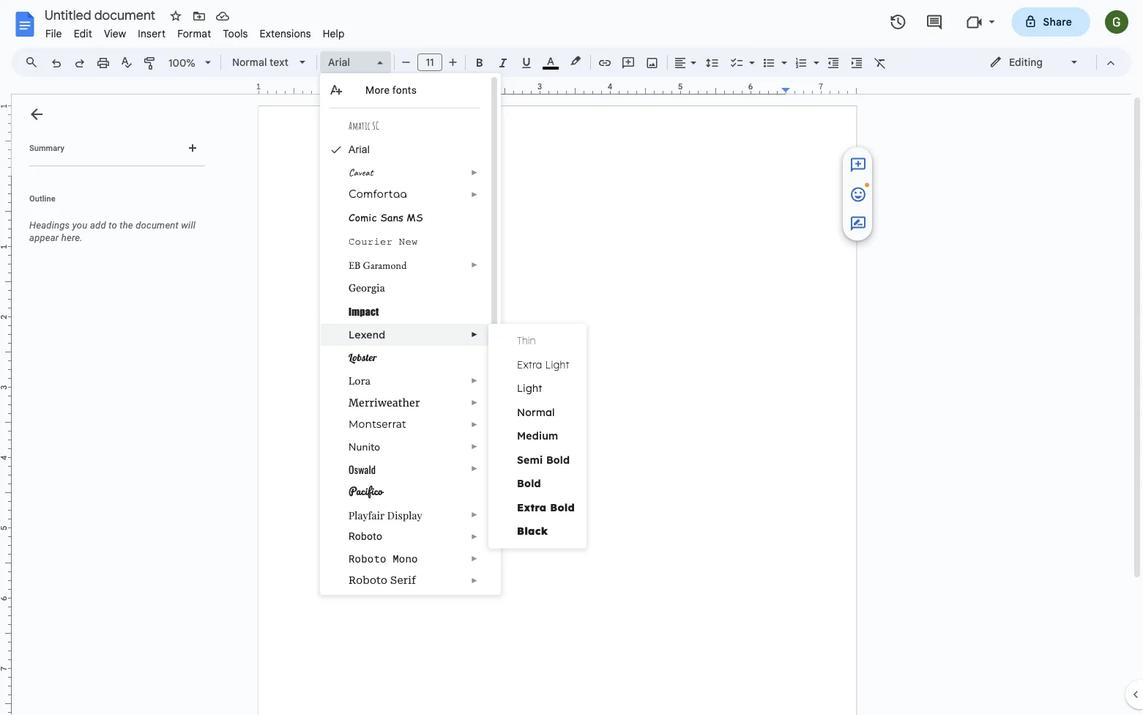 Task type: locate. For each thing, give the bounding box(es) containing it.
bold
[[546, 453, 570, 466], [517, 477, 541, 490], [550, 501, 575, 514]]

11 ► from the top
[[471, 532, 478, 541]]

mode and view toolbar
[[979, 48, 1123, 77]]

arial inside pacifico menu
[[349, 144, 370, 155]]

► for roboto
[[471, 532, 478, 541]]

editing
[[1010, 56, 1043, 69]]

text
[[270, 56, 289, 69]]

add emoji reaction image
[[850, 186, 867, 203]]

roboto
[[349, 530, 382, 542], [349, 552, 387, 566], [349, 574, 388, 586]]

share button
[[1012, 7, 1091, 37]]

1 vertical spatial arial
[[349, 144, 370, 155]]

here.
[[61, 232, 83, 243]]

1 vertical spatial normal
[[517, 406, 555, 418]]

insert
[[138, 27, 166, 40]]

the
[[120, 220, 133, 231]]

comic sans ms
[[349, 210, 423, 224]]

highlight color image
[[568, 52, 584, 70]]

5 ► from the top
[[471, 376, 478, 385]]

headings
[[29, 220, 70, 231]]

checklist menu image
[[746, 53, 755, 58]]

1 extra from the top
[[517, 358, 542, 371]]

bold down the semi
[[517, 477, 541, 490]]

editing button
[[980, 51, 1090, 73]]

merriweather
[[349, 396, 420, 409]]

arial
[[328, 56, 350, 69], [349, 144, 370, 155]]

mono
[[393, 552, 418, 566]]

medium
[[517, 429, 559, 442]]

Star checkbox
[[166, 6, 186, 26]]

0 vertical spatial light
[[546, 358, 570, 371]]

roboto mono
[[349, 552, 418, 566]]

roboto down playfair
[[349, 530, 382, 542]]

Font size field
[[418, 53, 448, 72]]

0 vertical spatial extra
[[517, 358, 542, 371]]

► for comfortaa
[[471, 190, 478, 199]]

menu bar
[[40, 19, 351, 43]]

roboto down roboto mono
[[349, 574, 388, 586]]

left margin image
[[259, 83, 333, 94]]

menu
[[489, 324, 587, 548]]

right margin image
[[782, 83, 856, 94]]

checkbox item
[[321, 592, 489, 614]]

menu bar inside menu bar banner
[[40, 19, 351, 43]]

0 vertical spatial roboto
[[349, 530, 382, 542]]

headings you add to the document will appear here.
[[29, 220, 196, 243]]

roboto for roboto mono
[[349, 552, 387, 566]]

styles list. normal text selected. option
[[232, 52, 291, 73]]

help menu item
[[317, 25, 351, 42]]

0 vertical spatial normal
[[232, 56, 267, 69]]

line & paragraph spacing image
[[704, 52, 721, 73]]

►
[[471, 168, 478, 177], [471, 190, 478, 199], [471, 260, 478, 269], [471, 330, 478, 339], [471, 376, 478, 385], [471, 398, 478, 407], [471, 420, 478, 429], [471, 442, 478, 451], [471, 464, 478, 473], [471, 510, 478, 519], [471, 532, 478, 541], [471, 554, 478, 563], [471, 576, 478, 585]]

comic
[[349, 210, 377, 224]]

Zoom field
[[163, 52, 218, 74]]

ms
[[407, 210, 423, 224]]

light
[[546, 358, 570, 371], [517, 382, 543, 395]]

► for montserrat
[[471, 420, 478, 429]]

1 vertical spatial light
[[517, 382, 543, 395]]

new
[[399, 236, 418, 248]]

2 vertical spatial roboto
[[349, 574, 388, 586]]

9 ► from the top
[[471, 464, 478, 473]]

insert image image
[[644, 52, 661, 73]]

10 ► from the top
[[471, 510, 478, 519]]

arial up "caveat"
[[349, 144, 370, 155]]

extra light
[[517, 358, 570, 371]]

georgia
[[349, 282, 385, 293]]

black
[[517, 525, 548, 537]]

bold right the semi
[[546, 453, 570, 466]]

0 horizontal spatial light
[[517, 382, 543, 395]]

eb
[[349, 258, 361, 271]]

roboto up roboto serif
[[349, 552, 387, 566]]

3 roboto from the top
[[349, 574, 388, 586]]

nunito
[[349, 440, 380, 454]]

extra up 'black' on the bottom left of the page
[[517, 501, 547, 514]]

0 vertical spatial bold
[[546, 453, 570, 466]]

1 vertical spatial extra
[[517, 501, 547, 514]]

1 horizontal spatial normal
[[517, 406, 555, 418]]

lexend
[[349, 328, 386, 341]]

0 horizontal spatial normal
[[232, 56, 267, 69]]

extra down thin on the top of page
[[517, 358, 542, 371]]

6 ► from the top
[[471, 398, 478, 407]]

4 ► from the top
[[471, 330, 478, 339]]

3 ► from the top
[[471, 260, 478, 269]]

13 ► from the top
[[471, 576, 478, 585]]

suggest edits image
[[850, 215, 867, 233]]

thin
[[517, 334, 536, 347]]

2 vertical spatial bold
[[550, 501, 575, 514]]

► for eb garamond
[[471, 260, 478, 269]]

menu bar containing file
[[40, 19, 351, 43]]

2 extra from the top
[[517, 501, 547, 514]]

tools
[[223, 27, 248, 40]]

oswald
[[349, 462, 376, 477]]

1 ► from the top
[[471, 168, 478, 177]]

2 ► from the top
[[471, 190, 478, 199]]

7 ► from the top
[[471, 420, 478, 429]]

summary heading
[[29, 142, 64, 154]]

bold down semi bold on the bottom left of the page
[[550, 501, 575, 514]]

menu bar banner
[[0, 0, 1144, 715]]

extra for extra bold
[[517, 501, 547, 514]]

normal for normal text
[[232, 56, 267, 69]]

normal up medium
[[517, 406, 555, 418]]

normal up 1 on the top of page
[[232, 56, 267, 69]]

0 vertical spatial arial
[[328, 56, 350, 69]]

edit menu item
[[68, 25, 98, 42]]

amatic sc
[[349, 119, 379, 132]]

extra
[[517, 358, 542, 371], [517, 501, 547, 514]]

roboto serif
[[349, 574, 416, 586]]

menu containing thin
[[489, 324, 587, 548]]

Menus field
[[18, 52, 51, 73]]

arial down help
[[328, 56, 350, 69]]

1 vertical spatial roboto
[[349, 552, 387, 566]]

lora
[[349, 374, 371, 387]]

courier new
[[349, 236, 418, 248]]

12 ► from the top
[[471, 554, 478, 563]]

► for caveat
[[471, 168, 478, 177]]

► for roboto serif
[[471, 576, 478, 585]]

8 ► from the top
[[471, 442, 478, 451]]

courier
[[349, 236, 393, 248]]

serif
[[390, 574, 416, 586]]

2 roboto from the top
[[349, 552, 387, 566]]

normal inside option
[[232, 56, 267, 69]]

normal
[[232, 56, 267, 69], [517, 406, 555, 418]]

more
[[366, 84, 390, 96]]

tools menu item
[[217, 25, 254, 42]]



Task type: describe. For each thing, give the bounding box(es) containing it.
► for oswald
[[471, 464, 478, 473]]

pacifico menu
[[320, 73, 501, 685]]

► for lora
[[471, 376, 478, 385]]

file menu item
[[40, 25, 68, 42]]

main toolbar
[[43, 0, 934, 416]]

menu inside pacifico 'application'
[[489, 324, 587, 548]]

sc
[[373, 119, 379, 132]]

add
[[90, 220, 106, 231]]

format menu item
[[172, 25, 217, 42]]

playfair
[[349, 508, 385, 522]]

garamond
[[363, 258, 407, 271]]

playfair display
[[349, 508, 423, 522]]

Font size text field
[[418, 53, 442, 71]]

will
[[181, 220, 196, 231]]

normal text
[[232, 56, 289, 69]]

► for nunito
[[471, 442, 478, 451]]

align & indent image
[[673, 52, 689, 73]]

1 roboto from the top
[[349, 530, 382, 542]]

top margin image
[[0, 106, 11, 180]]

summary
[[29, 143, 64, 152]]

fonts
[[392, 84, 417, 96]]

outline heading
[[12, 193, 211, 213]]

checkbox item inside pacifico menu
[[321, 592, 489, 614]]

display
[[387, 508, 423, 522]]

► for playfair display
[[471, 510, 478, 519]]

format
[[177, 27, 211, 40]]

1 vertical spatial bold
[[517, 477, 541, 490]]

document outline element
[[12, 95, 211, 715]]

lobster
[[349, 351, 377, 364]]

semi
[[517, 453, 543, 466]]

bold for semi bold
[[546, 453, 570, 466]]

file
[[45, 27, 62, 40]]

outline
[[29, 194, 55, 203]]

arial inside option
[[328, 56, 350, 69]]

extensions
[[260, 27, 311, 40]]

sans
[[380, 210, 404, 224]]

extensions menu item
[[254, 25, 317, 42]]

1 horizontal spatial light
[[546, 358, 570, 371]]

add comment image
[[850, 156, 867, 174]]

Rename text field
[[40, 6, 164, 23]]

insert menu item
[[132, 25, 172, 42]]

extra for extra light
[[517, 358, 542, 371]]

montserrat
[[349, 418, 407, 430]]

bold for extra bold
[[550, 501, 575, 514]]

caveat
[[349, 166, 373, 179]]

extra bold
[[517, 501, 575, 514]]

roboto for roboto serif
[[349, 574, 388, 586]]

amatic
[[349, 119, 371, 132]]

pacifico
[[349, 482, 383, 500]]

1
[[256, 82, 261, 92]]

to
[[109, 220, 117, 231]]

document
[[136, 220, 179, 231]]

pacifico application
[[0, 0, 1144, 715]]

impact
[[349, 305, 379, 318]]

appear
[[29, 232, 59, 243]]

share
[[1044, 15, 1073, 28]]

comfortaa
[[349, 188, 407, 200]]

arial option
[[328, 52, 369, 73]]

help
[[323, 27, 345, 40]]

► for merriweather
[[471, 398, 478, 407]]

Zoom text field
[[165, 53, 200, 73]]

normal for normal
[[517, 406, 555, 418]]

semi bold
[[517, 453, 570, 466]]

► for roboto mono
[[471, 554, 478, 563]]

more fonts
[[366, 84, 417, 96]]

eb garamond
[[349, 258, 407, 271]]

you
[[72, 220, 88, 231]]

view menu item
[[98, 25, 132, 42]]

text color image
[[543, 52, 559, 70]]

edit
[[74, 27, 92, 40]]

view
[[104, 27, 126, 40]]



Task type: vqa. For each thing, say whether or not it's contained in the screenshot.
Lexend
yes



